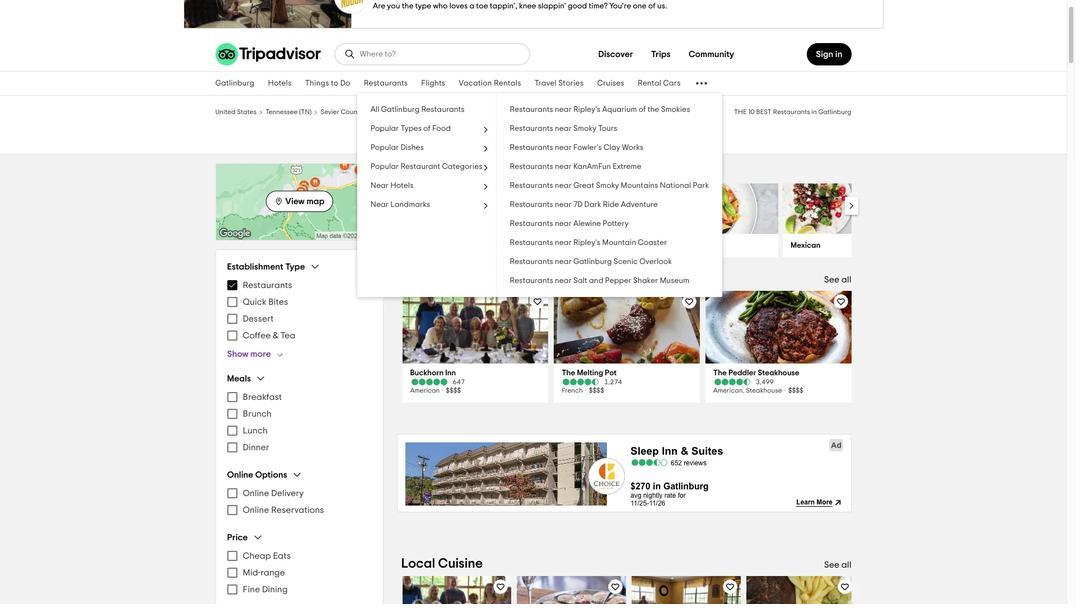 Task type: locate. For each thing, give the bounding box(es) containing it.
5.0 of 5 bubbles. 647 reviews element
[[410, 379, 541, 386]]

sevier
[[321, 109, 339, 115]]

1 vertical spatial ripley's
[[573, 239, 601, 247]]

rental
[[638, 80, 662, 87]]

0 horizontal spatial the
[[562, 370, 575, 377]]

food down the gatlinburg restaurants
[[432, 125, 451, 133]]

community button
[[680, 43, 743, 66]]

1 ripley's from the top
[[573, 106, 601, 114]]

coffee
[[243, 332, 271, 341]]

menu
[[227, 277, 372, 344], [227, 389, 372, 456], [227, 486, 372, 519], [227, 548, 372, 599]]

1 popular from the top
[[371, 125, 399, 133]]

coffee & tea
[[243, 332, 295, 341]]

near for dark
[[555, 201, 572, 209]]

smoky up fowler's
[[573, 125, 597, 133]]

near hotels
[[371, 182, 414, 190]]

4 near from the top
[[555, 163, 572, 171]]

3 $$$$ from the left
[[788, 388, 804, 394]]

menu containing cheap eats
[[227, 548, 372, 599]]

of right types
[[423, 125, 431, 133]]

steakhouse down the 3,499
[[746, 388, 782, 394]]

in up the restaurants near kanamfun extreme
[[531, 127, 546, 145]]

scenic
[[614, 258, 638, 266]]

county
[[341, 109, 363, 115]]

of left "the"
[[639, 106, 646, 114]]

2 vertical spatial online
[[243, 506, 269, 515]]

best
[[756, 109, 772, 115]]

menu for online options
[[227, 486, 372, 519]]

1 horizontal spatial hotels
[[390, 182, 414, 190]]

things
[[305, 80, 329, 87]]

1 vertical spatial see all
[[824, 561, 852, 570]]

near up near landmarks
[[371, 182, 389, 190]]

1 near from the top
[[555, 106, 572, 114]]

things to do link
[[298, 72, 357, 95]]

2 see from the top
[[824, 561, 840, 570]]

map
[[307, 197, 325, 206]]

restaurants near ripley's aquarium of the smokies
[[510, 106, 690, 114]]

more
[[250, 350, 271, 359]]

menu containing breakfast
[[227, 389, 372, 456]]

all gatlinburg restaurants
[[371, 106, 465, 114]]

1 vertical spatial see all link
[[824, 561, 852, 570]]

popular inside popular restaurant categories button
[[371, 163, 399, 171]]

1 vertical spatial of
[[423, 125, 431, 133]]

2 group from the top
[[227, 374, 372, 456]]

do
[[340, 80, 350, 87]]

7 near from the top
[[555, 220, 572, 228]]

near up restaurants near fowler's clay works
[[555, 125, 572, 133]]

1 vertical spatial popular
[[371, 144, 399, 152]]

0 horizontal spatial in
[[531, 127, 546, 145]]

united states link
[[215, 107, 257, 116]]

coaster
[[638, 239, 667, 247]]

tea
[[280, 332, 295, 341]]

2 the from the left
[[713, 370, 727, 377]]

of inside button
[[423, 125, 431, 133]]

1 vertical spatial food
[[533, 165, 564, 178]]

$$$$ for the melting pot
[[589, 388, 604, 394]]

options
[[255, 471, 287, 480]]

establishment
[[227, 262, 283, 271]]

near down near hotels
[[371, 201, 389, 209]]

aquarium
[[602, 106, 637, 114]]

None search field
[[335, 44, 529, 64]]

near for smoky
[[555, 182, 572, 190]]

popular left dishes
[[371, 144, 399, 152]]

restaurants near great smoky mountains national park
[[510, 182, 709, 190]]

2 popular from the top
[[371, 144, 399, 152]]

9 near from the top
[[555, 258, 572, 266]]

show more button
[[227, 349, 289, 360]]

2 $$$$ from the left
[[589, 388, 604, 394]]

group
[[227, 262, 372, 360], [227, 374, 372, 456], [227, 470, 372, 519], [227, 533, 372, 599]]

1 vertical spatial near
[[371, 201, 389, 209]]

hotels inside button
[[390, 182, 414, 190]]

1 horizontal spatial in
[[812, 109, 817, 115]]

1 horizontal spatial the
[[713, 370, 727, 377]]

food inside button
[[432, 125, 451, 133]]

near left alewine
[[555, 220, 572, 228]]

in for restaurants in gatlinburg
[[531, 127, 546, 145]]

0 vertical spatial in
[[836, 50, 843, 59]]

search image
[[344, 49, 355, 60]]

dessert
[[243, 315, 274, 324]]

near down restaurants near alewine pottery
[[555, 239, 572, 247]]

all gatlinburg restaurants link
[[357, 100, 496, 119]]

smoky inside restaurants near smoky tours link
[[573, 125, 597, 133]]

1 vertical spatial hotels
[[390, 182, 414, 190]]

online down online delivery
[[243, 506, 269, 515]]

popular inside popular dishes "button"
[[371, 144, 399, 152]]

2 horizontal spatial $$$$
[[788, 388, 804, 394]]

$$$$ down 4.5 of 5 bubbles. 3,499 reviews element
[[788, 388, 804, 394]]

popular down the all
[[371, 125, 399, 133]]

4 menu from the top
[[227, 548, 372, 599]]

2 vertical spatial steakhouse
[[746, 388, 782, 394]]

cruises
[[597, 80, 624, 87]]

group containing price
[[227, 533, 372, 599]]

hotels link
[[261, 72, 298, 95]]

restaurants near smoky tours
[[510, 125, 618, 133]]

$$$$ for buckhorn inn
[[446, 388, 461, 394]]

popular
[[371, 125, 399, 133], [371, 144, 399, 152], [371, 163, 399, 171]]

4 group from the top
[[227, 533, 372, 599]]

6 near from the top
[[555, 201, 572, 209]]

0 vertical spatial food
[[432, 125, 451, 133]]

the
[[648, 106, 659, 114]]

1 vertical spatial online
[[243, 489, 269, 498]]

0 vertical spatial smoky
[[573, 125, 597, 133]]

menu containing restaurants
[[227, 277, 372, 344]]

1 near from the top
[[371, 182, 389, 190]]

browse
[[401, 165, 444, 178]]

3 popular from the top
[[371, 163, 399, 171]]

tennessee (tn) link
[[266, 107, 312, 116]]

steakhouse down restaurants near alewine pottery
[[505, 242, 546, 250]]

1 horizontal spatial of
[[639, 106, 646, 114]]

0 vertical spatial near
[[371, 182, 389, 190]]

2 horizontal spatial in
[[836, 50, 843, 59]]

1 vertical spatial advertisement region
[[397, 435, 852, 525]]

food for popular types of food
[[432, 125, 451, 133]]

travel stories link
[[528, 72, 591, 95]]

to
[[331, 80, 339, 87]]

peddler
[[729, 370, 756, 377]]

in for sign in
[[836, 50, 843, 59]]

restaurants link
[[357, 72, 415, 95]]

3,499
[[756, 379, 774, 386]]

ripley's up tours
[[573, 106, 601, 114]]

restaurants near ripley's mountain coaster
[[510, 239, 667, 247]]

near down steakhouse link
[[555, 258, 572, 266]]

popular for popular types of food
[[371, 125, 399, 133]]

the up french on the bottom right of the page
[[562, 370, 575, 377]]

2 near from the top
[[555, 125, 572, 133]]

0 vertical spatial online
[[227, 471, 253, 480]]

gatlinburg restaurants
[[414, 109, 486, 115]]

popular types of food button
[[357, 119, 496, 138]]

discover
[[598, 50, 633, 59]]

types
[[401, 125, 422, 133]]

hotels up near landmarks
[[390, 182, 414, 190]]

stories
[[559, 80, 584, 87]]

restaurants near salt and pepper shaker museum
[[510, 277, 690, 285]]

1 vertical spatial see
[[824, 561, 840, 570]]

near up restaurants near smoky tours
[[555, 106, 572, 114]]

reservations
[[271, 506, 324, 515]]

popular inside popular types of food button
[[371, 125, 399, 133]]

2 menu from the top
[[227, 389, 372, 456]]

0 vertical spatial see all
[[824, 276, 852, 285]]

0 vertical spatial all
[[842, 276, 852, 285]]

sign in link
[[807, 43, 852, 66]]

0 vertical spatial ripley's
[[573, 106, 601, 114]]

near left great
[[555, 182, 572, 190]]

menu containing online delivery
[[227, 486, 372, 519]]

states
[[237, 109, 257, 115]]

1 vertical spatial steakhouse
[[758, 370, 800, 377]]

1 horizontal spatial $$$$
[[589, 388, 604, 394]]

near down restaurants near fowler's clay works
[[555, 163, 572, 171]]

1 vertical spatial in
[[812, 109, 817, 115]]

4.5 of 5 bubbles. 3,499 reviews element
[[713, 379, 844, 386]]

near
[[555, 106, 572, 114], [555, 125, 572, 133], [555, 144, 572, 152], [555, 163, 572, 171], [555, 182, 572, 190], [555, 201, 572, 209], [555, 220, 572, 228], [555, 239, 572, 247], [555, 258, 572, 266], [555, 277, 572, 285]]

vacation
[[459, 80, 492, 87]]

lunch
[[243, 427, 268, 436]]

$$$$ down melting at the bottom right of page
[[589, 388, 604, 394]]

ripley's down alewine
[[573, 239, 601, 247]]

popular dishes button
[[357, 138, 496, 157]]

3 group from the top
[[227, 470, 372, 519]]

0 horizontal spatial food
[[432, 125, 451, 133]]

show more
[[227, 350, 271, 359]]

near for tours
[[555, 125, 572, 133]]

menu for meals
[[227, 389, 372, 456]]

the for the melting pot
[[562, 370, 575, 377]]

hotels up tennessee
[[268, 80, 292, 87]]

0 vertical spatial gatlinburg link
[[209, 72, 261, 95]]

0 horizontal spatial of
[[423, 125, 431, 133]]

smoky up restaurants near 7d dark ride adventure link
[[596, 182, 619, 190]]

2 vertical spatial popular
[[371, 163, 399, 171]]

1 vertical spatial gatlinburg link
[[372, 107, 405, 116]]

1 the from the left
[[562, 370, 575, 377]]

group containing online options
[[227, 470, 372, 519]]

popular types of food
[[371, 125, 451, 133]]

0 vertical spatial hotels
[[268, 80, 292, 87]]

all
[[842, 276, 852, 285], [842, 561, 852, 570]]

gatlinburg link up united states link
[[209, 72, 261, 95]]

things to do
[[305, 80, 350, 87]]

melting
[[577, 370, 603, 377]]

gatlinburg link
[[209, 72, 261, 95], [372, 107, 405, 116]]

flights link
[[415, 72, 452, 95]]

tripadvisor image
[[215, 43, 321, 66]]

$$$$ down the 647
[[446, 388, 461, 394]]

1 see from the top
[[824, 276, 840, 285]]

dining
[[262, 586, 288, 595]]

1 vertical spatial smoky
[[596, 182, 619, 190]]

near for extreme
[[555, 163, 572, 171]]

near for pottery
[[555, 220, 572, 228]]

0 horizontal spatial $$$$
[[446, 388, 461, 394]]

2 near from the top
[[371, 201, 389, 209]]

online down "online options"
[[243, 489, 269, 498]]

vacation rentals link
[[452, 72, 528, 95]]

popular for popular dishes
[[371, 144, 399, 152]]

near left salt
[[555, 277, 572, 285]]

popular up near hotels
[[371, 163, 399, 171]]

in right sign
[[836, 50, 843, 59]]

10 near from the top
[[555, 277, 572, 285]]

2 ripley's from the top
[[573, 239, 601, 247]]

food right by
[[533, 165, 564, 178]]

1 horizontal spatial food
[[533, 165, 564, 178]]

the
[[562, 370, 575, 377], [713, 370, 727, 377]]

alewine
[[573, 220, 601, 228]]

rental cars
[[638, 80, 681, 87]]

gatlinburg link down restaurants link
[[372, 107, 405, 116]]

3 near from the top
[[555, 144, 572, 152]]

restaurants near fowler's clay works
[[510, 144, 644, 152]]

french
[[562, 388, 583, 394]]

online left options
[[227, 471, 253, 480]]

0 vertical spatial see all link
[[824, 276, 852, 285]]

restaurants near gatlinburg scenic overlook
[[510, 258, 672, 266]]

1 horizontal spatial gatlinburg link
[[372, 107, 405, 116]]

rentals
[[494, 80, 521, 87]]

1 vertical spatial all
[[842, 561, 852, 570]]

near down restaurants near smoky tours
[[555, 144, 572, 152]]

online for online delivery
[[243, 489, 269, 498]]

buckhorn inn link
[[410, 369, 541, 379]]

type
[[285, 262, 305, 271]]

3 menu from the top
[[227, 486, 372, 519]]

0 vertical spatial popular
[[371, 125, 399, 133]]

advertisement region
[[0, 0, 1067, 29], [397, 435, 852, 525]]

in right the best at the top right of page
[[812, 109, 817, 115]]

restaurants near salt and pepper shaker museum link
[[497, 272, 723, 291]]

the up american,
[[713, 370, 727, 377]]

1 menu from the top
[[227, 277, 372, 344]]

near left 7d
[[555, 201, 572, 209]]

5 near from the top
[[555, 182, 572, 190]]

1,274
[[604, 379, 622, 386]]

2 vertical spatial in
[[531, 127, 546, 145]]

restaurants
[[364, 80, 408, 87], [421, 106, 465, 114], [510, 106, 553, 114], [449, 109, 486, 115], [773, 109, 810, 115], [510, 125, 553, 133], [430, 127, 528, 145], [510, 144, 553, 152], [510, 163, 553, 171], [510, 182, 553, 190], [510, 201, 553, 209], [510, 220, 553, 228], [510, 239, 553, 247], [510, 258, 553, 266], [510, 277, 553, 285], [243, 281, 292, 290]]

inn
[[445, 370, 456, 377]]

seafood
[[600, 242, 630, 250]]

8 near from the top
[[555, 239, 572, 247]]

1 $$$$ from the left
[[446, 388, 461, 394]]

buckhorn
[[410, 370, 444, 377]]

near landmarks button
[[357, 195, 496, 215]]

0 vertical spatial advertisement region
[[0, 0, 1067, 29]]

restaurants near alewine pottery link
[[497, 215, 723, 234]]

steakhouse up "3,499" link
[[758, 370, 800, 377]]

1 group from the top
[[227, 262, 372, 360]]

0 vertical spatial see
[[824, 276, 840, 285]]

the melting pot
[[562, 370, 617, 377]]



Task type: describe. For each thing, give the bounding box(es) containing it.
near for scenic
[[555, 258, 572, 266]]

united
[[215, 109, 236, 115]]

1 see all from the top
[[824, 276, 852, 285]]

the peddler steakhouse
[[713, 370, 800, 377]]

american
[[410, 388, 440, 394]]

the for the peddler steakhouse
[[713, 370, 727, 377]]

cuisine
[[438, 558, 483, 571]]

adventure
[[621, 201, 658, 209]]

restaurants near great smoky mountains national park link
[[497, 176, 723, 195]]

pottery
[[603, 220, 629, 228]]

cheap
[[243, 552, 271, 561]]

&
[[273, 332, 278, 341]]

breakfast
[[243, 393, 282, 402]]

trips
[[651, 50, 671, 59]]

mountains
[[621, 182, 658, 190]]

near for near landmarks
[[371, 201, 389, 209]]

establishment type
[[227, 262, 305, 271]]

united states
[[215, 109, 257, 115]]

pot
[[605, 370, 617, 377]]

food for browse gatlinburg by food
[[533, 165, 564, 178]]

mexican link
[[783, 234, 874, 258]]

smokies
[[661, 106, 690, 114]]

near for aquarium
[[555, 106, 572, 114]]

popular restaurant categories button
[[357, 157, 496, 176]]

group containing establishment type
[[227, 262, 372, 360]]

near for near hotels
[[371, 182, 389, 190]]

smoky inside the restaurants near great smoky mountains national park link
[[596, 182, 619, 190]]

discover button
[[589, 43, 642, 66]]

cheap eats
[[243, 552, 291, 561]]

works
[[622, 144, 644, 152]]

(tn)
[[299, 109, 312, 115]]

fine
[[243, 586, 260, 595]]

buckhorn inn
[[410, 370, 456, 377]]

group containing meals
[[227, 374, 372, 456]]

dark
[[584, 201, 601, 209]]

ripley's for mountain
[[573, 239, 601, 247]]

restaurants near kanamfun extreme
[[510, 163, 642, 171]]

1 all from the top
[[842, 276, 852, 285]]

delivery
[[271, 489, 304, 498]]

trips button
[[642, 43, 680, 66]]

online reservations
[[243, 506, 324, 515]]

quick bites
[[243, 298, 288, 307]]

mexican
[[791, 242, 821, 250]]

restaurant
[[401, 163, 440, 171]]

sevier county link
[[321, 107, 363, 116]]

near for mountain
[[555, 239, 572, 247]]

american,
[[713, 388, 745, 394]]

restaurants near ripley's mountain coaster link
[[497, 234, 723, 253]]

meals
[[227, 374, 251, 383]]

tennessee
[[266, 109, 298, 115]]

0 horizontal spatial gatlinburg link
[[209, 72, 261, 95]]

menu for price
[[227, 548, 372, 599]]

overlook
[[640, 258, 672, 266]]

price
[[227, 533, 248, 542]]

american, steakhouse
[[713, 388, 782, 394]]

travel
[[535, 80, 557, 87]]

restaurants near 7d dark ride adventure link
[[497, 195, 723, 215]]

rental cars link
[[631, 72, 688, 95]]

restaurants near ripley's aquarium of the smokies link
[[497, 100, 723, 119]]

local
[[401, 558, 435, 571]]

range
[[261, 569, 285, 578]]

vacation rentals
[[459, 80, 521, 87]]

2 see all from the top
[[824, 561, 852, 570]]

travel stories
[[535, 80, 584, 87]]

restaurants near fowler's clay works link
[[497, 138, 723, 157]]

0 horizontal spatial hotels
[[268, 80, 292, 87]]

community
[[689, 50, 734, 59]]

near for clay
[[555, 144, 572, 152]]

shaker
[[633, 277, 658, 285]]

brunch
[[243, 410, 272, 419]]

sign in
[[816, 50, 843, 59]]

2 all from the top
[[842, 561, 852, 570]]

0 vertical spatial steakhouse
[[505, 242, 546, 250]]

kanamfun
[[573, 163, 611, 171]]

sevier county
[[321, 109, 363, 115]]

eats
[[273, 552, 291, 561]]

0 vertical spatial of
[[639, 106, 646, 114]]

great
[[573, 182, 594, 190]]

restaurants near 7d dark ride adventure
[[510, 201, 658, 209]]

restaurants near smoky tours link
[[497, 119, 723, 138]]

$$$$ for the peddler steakhouse
[[788, 388, 804, 394]]

local cuisine
[[401, 558, 483, 571]]

1 see all link from the top
[[824, 276, 852, 285]]

ride
[[603, 201, 619, 209]]

1,274 link
[[562, 379, 692, 386]]

see for first see all link from the bottom
[[824, 561, 840, 570]]

7d
[[573, 201, 583, 209]]

restaurants near kanamfun extreme link
[[497, 157, 723, 176]]

seafood link
[[592, 234, 683, 258]]

tours
[[598, 125, 618, 133]]

ripley's for aquarium
[[573, 106, 601, 114]]

online delivery
[[243, 489, 304, 498]]

4.5 of 5 bubbles. 1,274 reviews element
[[562, 379, 692, 386]]

2 see all link from the top
[[824, 561, 852, 570]]

near for and
[[555, 277, 572, 285]]

browse gatlinburg by food
[[401, 165, 564, 178]]

popular for popular restaurant categories
[[371, 163, 399, 171]]

Search search field
[[360, 49, 520, 59]]

the
[[734, 109, 747, 115]]

all
[[371, 106, 379, 114]]

see for 1st see all link from the top
[[824, 276, 840, 285]]

the 10  best restaurants in gatlinburg
[[734, 109, 852, 115]]

online for online reservations
[[243, 506, 269, 515]]

quick
[[243, 298, 266, 307]]

online for online options
[[227, 471, 253, 480]]

near hotels button
[[357, 176, 496, 195]]

mid-
[[243, 569, 261, 578]]



Task type: vqa. For each thing, say whether or not it's contained in the screenshot.


